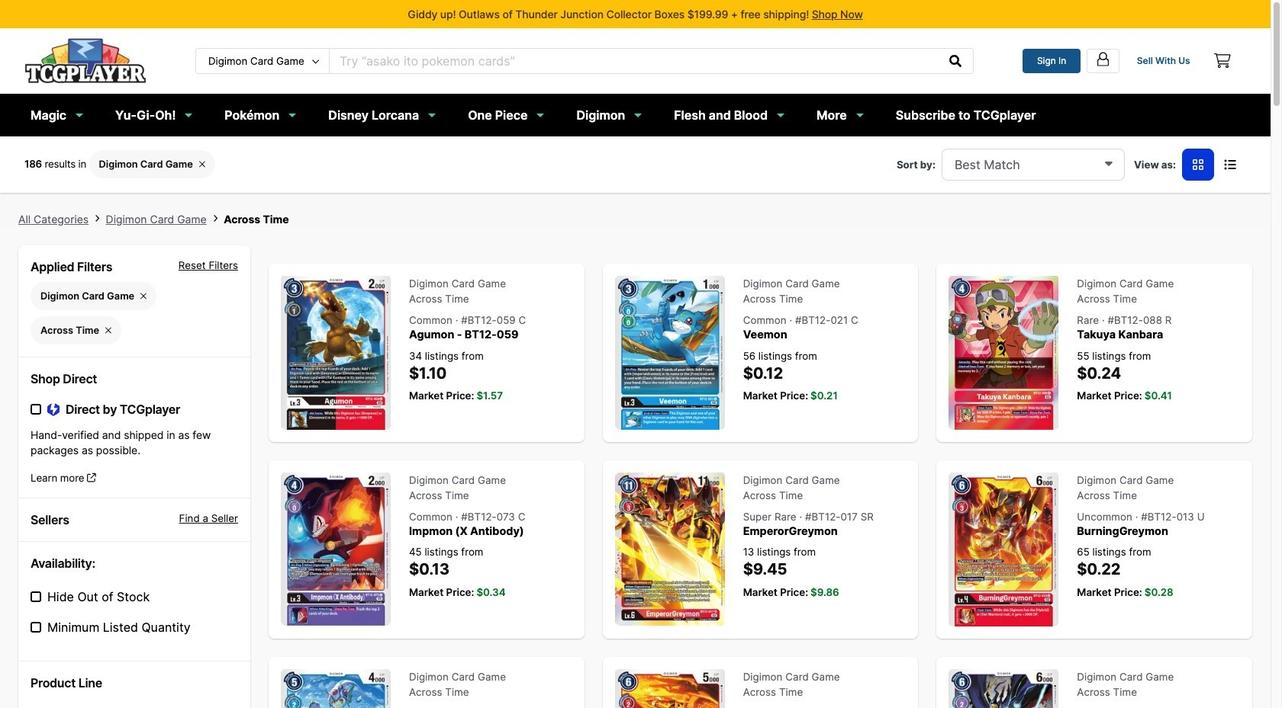 Task type: describe. For each thing, give the bounding box(es) containing it.
burninggreymon image
[[949, 473, 1059, 627]]

a list of results image
[[1224, 158, 1236, 171]]

tcgplayer.com image
[[24, 38, 147, 84]]

a grid of results image
[[1193, 158, 1204, 171]]

wizardmon (x antibody) image
[[949, 670, 1059, 709]]

impmon (x antibody) image
[[281, 473, 391, 626]]

caret down image
[[1105, 157, 1113, 169]]

arrow up right from square image
[[87, 473, 96, 483]]

submit your search image
[[950, 55, 962, 67]]

1 angle right image from the left
[[95, 214, 100, 224]]

view your shopping cart image
[[1214, 54, 1231, 68]]

agunimon image
[[615, 670, 725, 709]]

lanamon image
[[281, 670, 391, 709]]

2 angle right image from the left
[[213, 214, 218, 224]]

direct by tcgplayer image
[[47, 403, 60, 417]]

agumon - bt12-059 image
[[281, 276, 391, 430]]



Task type: vqa. For each thing, say whether or not it's contained in the screenshot.
xmark icon to the left
yes



Task type: locate. For each thing, give the bounding box(es) containing it.
0 vertical spatial xmark image
[[199, 159, 205, 169]]

0 horizontal spatial angle right image
[[95, 214, 100, 224]]

None field
[[942, 149, 1125, 181]]

None checkbox
[[31, 404, 41, 415], [31, 622, 41, 633], [31, 404, 41, 415], [31, 622, 41, 633]]

xmark image
[[141, 291, 147, 301]]

1 vertical spatial xmark image
[[105, 326, 111, 335]]

takuya kanbara image
[[949, 276, 1059, 430]]

angle right image
[[95, 214, 100, 224], [213, 214, 218, 224]]

emperorgreymon image
[[615, 473, 725, 626]]

0 horizontal spatial xmark image
[[105, 326, 111, 335]]

user icon image
[[1095, 51, 1111, 67]]

1 horizontal spatial angle right image
[[213, 214, 218, 224]]

veemon image
[[615, 276, 725, 430]]

list
[[18, 211, 1252, 227]]

None text field
[[330, 49, 939, 73]]

1 horizontal spatial xmark image
[[199, 159, 205, 169]]

None checkbox
[[31, 592, 41, 603]]

xmark image
[[199, 159, 205, 169], [105, 326, 111, 335]]



